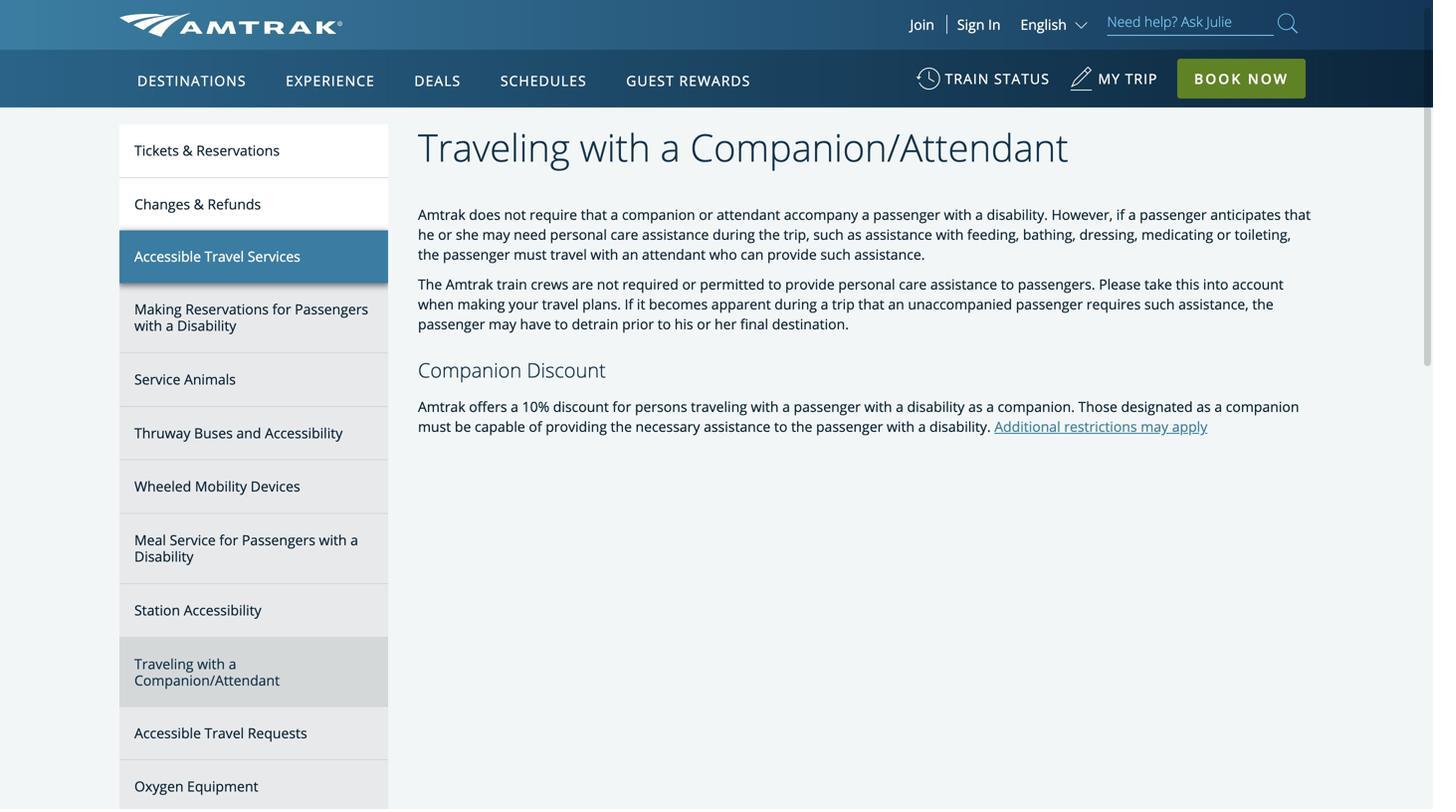 Task type: locate. For each thing, give the bounding box(es) containing it.
2 horizontal spatial that
[[1284, 205, 1311, 224]]

trip
[[832, 295, 855, 314]]

traveling up does
[[418, 121, 570, 173]]

Please enter your search item search field
[[1107, 10, 1274, 36]]

not inside amtrak does not require that a companion or attendant accompany a passenger with a disability. however, if a passenger anticipates that he or she may need personal care assistance during the trip, such as assistance with feeding, bathing, dressing, medicating or toileting, the passenger must travel with an attendant who can provide such assistance.
[[504, 205, 526, 224]]

0 vertical spatial disability
[[177, 316, 236, 335]]

0 vertical spatial travel
[[205, 247, 244, 266]]

0 vertical spatial traveling
[[418, 121, 570, 173]]

please
[[1099, 275, 1141, 294]]

service
[[134, 370, 180, 389], [170, 530, 216, 549]]

during up the destination.
[[774, 295, 817, 314]]

1 horizontal spatial traveling with a companion/attendant
[[418, 121, 1069, 173]]

traveling down 'station'
[[134, 654, 194, 673]]

accessible for accessible travel services
[[134, 247, 201, 266]]

when
[[418, 295, 454, 314]]

provide down trip, on the right top of the page
[[767, 245, 817, 264]]

2 accessible from the top
[[134, 723, 201, 742]]

0 vertical spatial not
[[504, 205, 526, 224]]

attendant up can
[[717, 205, 780, 224]]

provide inside 'the amtrak train crews are not required or permitted to provide personal care assistance to passengers. please take this into account when making your travel plans. if it becomes apparent during a trip that an unaccompanied passenger requires such assistance, the passenger may have to detrain prior to his or her final destination.'
[[785, 275, 835, 294]]

she
[[456, 225, 479, 244]]

reservations down accessible travel services
[[185, 299, 269, 318]]

such
[[813, 225, 844, 244], [820, 245, 851, 264], [1144, 295, 1175, 314]]

disability. down disability
[[930, 417, 991, 436]]

for
[[272, 299, 291, 318], [612, 397, 631, 416], [219, 530, 238, 549]]

assistance down traveling
[[704, 417, 771, 436]]

provide
[[767, 245, 817, 264], [785, 275, 835, 294]]

1 vertical spatial passengers
[[242, 530, 315, 549]]

disability. up feeding,
[[987, 205, 1048, 224]]

accessible down changes
[[134, 247, 201, 266]]

discount
[[527, 356, 606, 384]]

as inside amtrak does not require that a companion or attendant accompany a passenger with a disability. however, if a passenger anticipates that he or she may need personal care assistance during the trip, such as assistance with feeding, bathing, dressing, medicating or toileting, the passenger must travel with an attendant who can provide such assistance.
[[847, 225, 862, 244]]

may down does
[[482, 225, 510, 244]]

service right the meal
[[170, 530, 216, 549]]

1 vertical spatial must
[[418, 417, 451, 436]]

tickets & reservations link
[[119, 124, 388, 178]]

amtrak inside amtrak offers a 10% discount for persons traveling with a passenger with a disability as a companion. those designated as a companion must be capable of providing the necessary assistance to the passenger with a disability.
[[418, 397, 465, 416]]

oxygen equipment link
[[119, 760, 388, 809]]

a
[[660, 121, 680, 173], [611, 205, 618, 224], [862, 205, 870, 224], [975, 205, 983, 224], [1128, 205, 1136, 224], [821, 295, 828, 314], [166, 316, 174, 335], [511, 397, 518, 416], [782, 397, 790, 416], [896, 397, 904, 416], [986, 397, 994, 416], [1214, 397, 1222, 416], [918, 417, 926, 436], [350, 530, 358, 549], [229, 654, 236, 673]]

1 vertical spatial accessibility
[[184, 601, 261, 619]]

1 horizontal spatial an
[[888, 295, 904, 314]]

& for changes
[[194, 194, 204, 213]]

may inside amtrak does not require that a companion or attendant accompany a passenger with a disability. however, if a passenger anticipates that he or she may need personal care assistance during the trip, such as assistance with feeding, bathing, dressing, medicating or toileting, the passenger must travel with an attendant who can provide such assistance.
[[482, 225, 510, 244]]

1 vertical spatial provide
[[785, 275, 835, 294]]

0 vertical spatial disability.
[[987, 205, 1048, 224]]

accessible up oxygen
[[134, 723, 201, 742]]

0 horizontal spatial as
[[847, 225, 862, 244]]

0 horizontal spatial traveling with a companion/attendant
[[134, 654, 280, 690]]

for inside the meal service for passengers with a disability
[[219, 530, 238, 549]]

as down the accompany
[[847, 225, 862, 244]]

status
[[994, 69, 1050, 88]]

during up who
[[713, 225, 755, 244]]

1 vertical spatial accessible
[[134, 723, 201, 742]]

offers
[[469, 397, 507, 416]]

1 vertical spatial may
[[489, 315, 516, 334]]

service left animals
[[134, 370, 180, 389]]

designated
[[1121, 397, 1193, 416]]

1 horizontal spatial attendant
[[717, 205, 780, 224]]

1 horizontal spatial care
[[899, 275, 927, 294]]

travel left requests
[[205, 723, 244, 742]]

0 vertical spatial service
[[134, 370, 180, 389]]

1 horizontal spatial as
[[968, 397, 983, 416]]

1 vertical spatial travel
[[205, 723, 244, 742]]

with up are
[[591, 245, 618, 264]]

1 horizontal spatial for
[[272, 299, 291, 318]]

as up "apply"
[[1196, 397, 1211, 416]]

1 vertical spatial not
[[597, 275, 619, 294]]

not up need
[[504, 205, 526, 224]]

0 vertical spatial accessible
[[134, 247, 201, 266]]

not up the plans.
[[597, 275, 619, 294]]

assistance up required at left top
[[642, 225, 709, 244]]

with up service animals
[[134, 316, 162, 335]]

account
[[1232, 275, 1284, 294]]

companion.
[[998, 397, 1075, 416]]

destinations
[[137, 71, 246, 90]]

passengers for meal service for passengers with a disability
[[242, 530, 315, 549]]

passengers down "services"
[[295, 299, 368, 318]]

companion inside amtrak offers a 10% discount for persons traveling with a passenger with a disability as a companion. those designated as a companion must be capable of providing the necessary assistance to the passenger with a disability.
[[1226, 397, 1299, 416]]

that up toileting,
[[1284, 205, 1311, 224]]

banner containing join
[[0, 0, 1433, 460]]

1 horizontal spatial traveling
[[418, 121, 570, 173]]

travel up are
[[550, 245, 587, 264]]

reservations inside making reservations for passengers with a disability
[[185, 299, 269, 318]]

book now button
[[1177, 59, 1306, 99]]

with up feeding,
[[944, 205, 972, 224]]

travel left "services"
[[205, 247, 244, 266]]

0 vertical spatial during
[[713, 225, 755, 244]]

may down 'your'
[[489, 315, 516, 334]]

persons
[[635, 397, 687, 416]]

with inside traveling with a companion/attendant
[[197, 654, 225, 673]]

0 horizontal spatial care
[[611, 225, 638, 244]]

0 vertical spatial care
[[611, 225, 638, 244]]

banner
[[0, 0, 1433, 460]]

0 vertical spatial accessibility
[[265, 423, 343, 442]]

additional restrictions may apply link
[[994, 417, 1207, 436]]

traveling with a companion/attendant up accessible travel requests
[[134, 654, 280, 690]]

0 horizontal spatial during
[[713, 225, 755, 244]]

0 vertical spatial travel
[[550, 245, 587, 264]]

disability. inside amtrak offers a 10% discount for persons traveling with a passenger with a disability as a companion. those designated as a companion must be capable of providing the necessary assistance to the passenger with a disability.
[[930, 417, 991, 436]]

english
[[1020, 15, 1067, 34]]

accessibility
[[265, 423, 343, 442], [184, 601, 261, 619]]

making reservations for passengers with a disability
[[134, 299, 368, 335]]

my
[[1098, 69, 1121, 88]]

amtrak inside 'the amtrak train crews are not required or permitted to provide personal care assistance to passengers. please take this into account when making your travel plans. if it becomes apparent during a trip that an unaccompanied passenger requires such assistance, the passenger may have to detrain prior to his or her final destination.'
[[446, 275, 493, 294]]

for inside amtrak offers a 10% discount for persons traveling with a passenger with a disability as a companion. those designated as a companion must be capable of providing the necessary assistance to the passenger with a disability.
[[612, 397, 631, 416]]

must inside amtrak offers a 10% discount for persons traveling with a passenger with a disability as a companion. those designated as a companion must be capable of providing the necessary assistance to the passenger with a disability.
[[418, 417, 451, 436]]

1 vertical spatial attendant
[[642, 245, 706, 264]]

of
[[529, 417, 542, 436]]

1 vertical spatial companion/attendant
[[134, 671, 280, 690]]

medicating
[[1141, 225, 1213, 244]]

prior
[[622, 315, 654, 334]]

passengers inside the meal service for passengers with a disability
[[242, 530, 315, 549]]

2 horizontal spatial as
[[1196, 397, 1211, 416]]

amtrak for offers
[[418, 397, 465, 416]]

meal service for passengers with a disability link
[[119, 514, 388, 584]]

to
[[768, 275, 782, 294], [1001, 275, 1014, 294], [555, 315, 568, 334], [658, 315, 671, 334], [774, 417, 787, 436]]

1 horizontal spatial &
[[194, 194, 204, 213]]

it
[[637, 295, 645, 314]]

my trip button
[[1069, 60, 1158, 108]]

passengers.
[[1018, 275, 1095, 294]]

an down assistance.
[[888, 295, 904, 314]]

attendant up required at left top
[[642, 245, 706, 264]]

2 vertical spatial for
[[219, 530, 238, 549]]

with down wheeled mobility devices link
[[319, 530, 347, 549]]

disability inside making reservations for passengers with a disability
[[177, 316, 236, 335]]

amtrak up making
[[446, 275, 493, 294]]

for for meal service for passengers with a disability
[[219, 530, 238, 549]]

0 vertical spatial companion/attendant
[[690, 121, 1069, 173]]

that right require
[[581, 205, 607, 224]]

0 vertical spatial personal
[[550, 225, 607, 244]]

amtrak does not require that a companion or attendant accompany a passenger with a disability. however, if a passenger anticipates that he or she may need personal care assistance during the trip, such as assistance with feeding, bathing, dressing, medicating or toileting, the passenger must travel with an attendant who can provide such assistance.
[[418, 205, 1311, 264]]

disability up animals
[[177, 316, 236, 335]]

unaccompanied
[[908, 295, 1012, 314]]

0 horizontal spatial companion
[[622, 205, 695, 224]]

destinations button
[[129, 53, 254, 108]]

1 horizontal spatial must
[[514, 245, 547, 264]]

1 vertical spatial travel
[[542, 295, 579, 314]]

1 vertical spatial &
[[194, 194, 204, 213]]

for down mobility
[[219, 530, 238, 549]]

1 vertical spatial disability.
[[930, 417, 991, 436]]

1 vertical spatial personal
[[838, 275, 895, 294]]

travel down crews
[[542, 295, 579, 314]]

1 vertical spatial reservations
[[185, 299, 269, 318]]

accessible travel requests link
[[119, 707, 388, 760]]

secondary navigation
[[119, 124, 418, 809]]

now
[[1248, 69, 1289, 88]]

0 vertical spatial companion
[[622, 205, 695, 224]]

1 travel from the top
[[205, 247, 244, 266]]

care
[[611, 225, 638, 244], [899, 275, 927, 294]]

must left be
[[418, 417, 451, 436]]

0 horizontal spatial &
[[183, 141, 193, 160]]

for left persons
[[612, 397, 631, 416]]

2 horizontal spatial for
[[612, 397, 631, 416]]

amtrak image
[[119, 13, 343, 37]]

may inside 'the amtrak train crews are not required or permitted to provide personal care assistance to passengers. please take this into account when making your travel plans. if it becomes apparent during a trip that an unaccompanied passenger requires such assistance, the passenger may have to detrain prior to his or her final destination.'
[[489, 315, 516, 334]]

traveling with a companion/attendant down rewards
[[418, 121, 1069, 173]]

train
[[497, 275, 527, 294]]

care down assistance.
[[899, 275, 927, 294]]

1 horizontal spatial accessibility
[[265, 423, 343, 442]]

buses
[[194, 423, 233, 442]]

1 vertical spatial during
[[774, 295, 817, 314]]

provide up trip
[[785, 275, 835, 294]]

1 vertical spatial disability
[[134, 547, 193, 566]]

0 vertical spatial traveling with a companion/attendant
[[418, 121, 1069, 173]]

& for tickets
[[183, 141, 193, 160]]

1 horizontal spatial companion
[[1226, 397, 1299, 416]]

0 vertical spatial attendant
[[717, 205, 780, 224]]

assistance up the unaccompanied
[[930, 275, 997, 294]]

care inside amtrak does not require that a companion or attendant accompany a passenger with a disability. however, if a passenger anticipates that he or she may need personal care assistance during the trip, such as assistance with feeding, bathing, dressing, medicating or toileting, the passenger must travel with an attendant who can provide such assistance.
[[611, 225, 638, 244]]

0 vertical spatial for
[[272, 299, 291, 318]]

1 vertical spatial traveling
[[134, 654, 194, 673]]

with inside making reservations for passengers with a disability
[[134, 316, 162, 335]]

2 vertical spatial such
[[1144, 295, 1175, 314]]

0 vertical spatial must
[[514, 245, 547, 264]]

service animals
[[134, 370, 236, 389]]

0 horizontal spatial traveling
[[134, 654, 194, 673]]

0 vertical spatial passengers
[[295, 299, 368, 318]]

1 horizontal spatial not
[[597, 275, 619, 294]]

for inside making reservations for passengers with a disability
[[272, 299, 291, 318]]

2 travel from the top
[[205, 723, 244, 742]]

accessibility right and
[[265, 423, 343, 442]]

an up required at left top
[[622, 245, 638, 264]]

as right disability
[[968, 397, 983, 416]]

0 vertical spatial reservations
[[196, 141, 280, 160]]

traveling with a companion/attendant inside secondary navigation
[[134, 654, 280, 690]]

apparent
[[711, 295, 771, 314]]

a inside the meal service for passengers with a disability
[[350, 530, 358, 549]]

& right tickets
[[183, 141, 193, 160]]

with down station accessibility
[[197, 654, 225, 673]]

sign in
[[957, 15, 1001, 34]]

companion/attendant
[[690, 121, 1069, 173], [134, 671, 280, 690]]

1 vertical spatial companion
[[1226, 397, 1299, 416]]

disability for reservations
[[177, 316, 236, 335]]

traveling
[[418, 121, 570, 173], [134, 654, 194, 673]]

disability. inside amtrak does not require that a companion or attendant accompany a passenger with a disability. however, if a passenger anticipates that he or she may need personal care assistance during the trip, such as assistance with feeding, bathing, dressing, medicating or toileting, the passenger must travel with an attendant who can provide such assistance.
[[987, 205, 1048, 224]]

amtrak inside amtrak does not require that a companion or attendant accompany a passenger with a disability. however, if a passenger anticipates that he or she may need personal care assistance during the trip, such as assistance with feeding, bathing, dressing, medicating or toileting, the passenger must travel with an attendant who can provide such assistance.
[[418, 205, 465, 224]]

as
[[847, 225, 862, 244], [968, 397, 983, 416], [1196, 397, 1211, 416]]

reservations up refunds
[[196, 141, 280, 160]]

1 vertical spatial care
[[899, 275, 927, 294]]

thruway buses and accessibility
[[134, 423, 343, 442]]

must down need
[[514, 245, 547, 264]]

companion/attendant up accessible travel requests
[[134, 671, 280, 690]]

an inside amtrak does not require that a companion or attendant accompany a passenger with a disability. however, if a passenger anticipates that he or she may need personal care assistance during the trip, such as assistance with feeding, bathing, dressing, medicating or toileting, the passenger must travel with an attendant who can provide such assistance.
[[622, 245, 638, 264]]

application
[[193, 166, 671, 445]]

traveling with a companion/attendant link
[[119, 638, 388, 707]]

wheeled
[[134, 477, 191, 496]]

for down "services"
[[272, 299, 291, 318]]

0 horizontal spatial for
[[219, 530, 238, 549]]

disability up 'station'
[[134, 547, 193, 566]]

if
[[625, 295, 633, 314]]

0 horizontal spatial not
[[504, 205, 526, 224]]

making
[[457, 295, 505, 314]]

disability inside the meal service for passengers with a disability
[[134, 547, 193, 566]]

care up required at left top
[[611, 225, 638, 244]]

2 vertical spatial amtrak
[[418, 397, 465, 416]]

0 vertical spatial may
[[482, 225, 510, 244]]

companion
[[418, 356, 522, 384]]

travel inside 'link'
[[205, 247, 244, 266]]

destination.
[[772, 315, 849, 334]]

schedules link
[[492, 50, 595, 107]]

traveling with a companion/attendant
[[418, 121, 1069, 173], [134, 654, 280, 690]]

0 vertical spatial provide
[[767, 245, 817, 264]]

0 horizontal spatial companion/attendant
[[134, 671, 280, 690]]

passengers inside making reservations for passengers with a disability
[[295, 299, 368, 318]]

a inside 'the amtrak train crews are not required or permitted to provide personal care assistance to passengers. please take this into account when making your travel plans. if it becomes apparent during a trip that an unaccompanied passenger requires such assistance, the passenger may have to detrain prior to his or her final destination.'
[[821, 295, 828, 314]]

with right traveling
[[751, 397, 779, 416]]

passengers down the devices
[[242, 530, 315, 549]]

amtrak up he
[[418, 205, 465, 224]]

amtrak up be
[[418, 397, 465, 416]]

her
[[715, 315, 737, 334]]

1 vertical spatial for
[[612, 397, 631, 416]]

0 vertical spatial amtrak
[[418, 205, 465, 224]]

take
[[1144, 275, 1172, 294]]

thruway
[[134, 423, 190, 442]]

1 horizontal spatial during
[[774, 295, 817, 314]]

0 vertical spatial &
[[183, 141, 193, 160]]

into
[[1203, 275, 1228, 294]]

passengers
[[295, 299, 368, 318], [242, 530, 315, 549]]

companion/attendant up amtrak does not require that a companion or attendant accompany a passenger with a disability. however, if a passenger anticipates that he or she may need personal care assistance during the trip, such as assistance with feeding, bathing, dressing, medicating or toileting, the passenger must travel with an attendant who can provide such assistance.
[[690, 121, 1069, 173]]

0 vertical spatial such
[[813, 225, 844, 244]]

personal up trip
[[838, 275, 895, 294]]

care inside 'the amtrak train crews are not required or permitted to provide personal care assistance to passengers. please take this into account when making your travel plans. if it becomes apparent during a trip that an unaccompanied passenger requires such assistance, the passenger may have to detrain prior to his or her final destination.'
[[899, 275, 927, 294]]

1 vertical spatial traveling with a companion/attendant
[[134, 654, 280, 690]]

accessible travel services
[[134, 247, 300, 266]]

train status link
[[916, 60, 1050, 108]]

personal down require
[[550, 225, 607, 244]]

1 vertical spatial an
[[888, 295, 904, 314]]

may down designated
[[1141, 417, 1168, 436]]

or up who
[[699, 205, 713, 224]]

with
[[580, 121, 651, 173], [944, 205, 972, 224], [936, 225, 964, 244], [591, 245, 618, 264], [134, 316, 162, 335], [751, 397, 779, 416], [864, 397, 892, 416], [887, 417, 915, 436], [319, 530, 347, 549], [197, 654, 225, 673]]

1 accessible from the top
[[134, 247, 201, 266]]

0 horizontal spatial an
[[622, 245, 638, 264]]

1 vertical spatial service
[[170, 530, 216, 549]]

accessibility right 'station'
[[184, 601, 261, 619]]

1 horizontal spatial that
[[858, 295, 884, 314]]

1 vertical spatial amtrak
[[446, 275, 493, 294]]

1 horizontal spatial personal
[[838, 275, 895, 294]]

accessible inside 'link'
[[134, 247, 201, 266]]

that right trip
[[858, 295, 884, 314]]

assistance inside amtrak offers a 10% discount for persons traveling with a passenger with a disability as a companion. those designated as a companion must be capable of providing the necessary assistance to the passenger with a disability.
[[704, 417, 771, 436]]

can
[[741, 245, 764, 264]]

& left refunds
[[194, 194, 204, 213]]

0 vertical spatial an
[[622, 245, 638, 264]]

personal inside 'the amtrak train crews are not required or permitted to provide personal care assistance to passengers. please take this into account when making your travel plans. if it becomes apparent during a trip that an unaccompanied passenger requires such assistance, the passenger may have to detrain prior to his or her final destination.'
[[838, 275, 895, 294]]

thruway buses and accessibility link
[[119, 407, 388, 460]]

0 horizontal spatial must
[[418, 417, 451, 436]]

0 horizontal spatial personal
[[550, 225, 607, 244]]



Task type: describe. For each thing, give the bounding box(es) containing it.
becomes
[[649, 295, 708, 314]]

with left feeding,
[[936, 225, 964, 244]]

with left disability
[[864, 397, 892, 416]]

to inside amtrak offers a 10% discount for persons traveling with a passenger with a disability as a companion. those designated as a companion must be capable of providing the necessary assistance to the passenger with a disability.
[[774, 417, 787, 436]]

your
[[509, 295, 538, 314]]

restrictions
[[1064, 417, 1137, 436]]

regions map image
[[193, 166, 671, 445]]

sign in button
[[957, 15, 1001, 34]]

disability
[[907, 397, 965, 416]]

making reservations for passengers with a disability link
[[119, 283, 388, 353]]

anticipates
[[1210, 205, 1281, 224]]

final
[[740, 315, 768, 334]]

travel for requests
[[205, 723, 244, 742]]

10%
[[522, 397, 549, 416]]

or right his
[[697, 315, 711, 334]]

if
[[1116, 205, 1125, 224]]

english button
[[1020, 15, 1092, 34]]

this
[[1176, 275, 1199, 294]]

capable
[[475, 417, 525, 436]]

companion/attendant inside secondary navigation
[[134, 671, 280, 690]]

wheeled mobility devices link
[[119, 460, 388, 514]]

such inside 'the amtrak train crews are not required or permitted to provide personal care assistance to passengers. please take this into account when making your travel plans. if it becomes apparent during a trip that an unaccompanied passenger requires such assistance, the passenger may have to detrain prior to his or her final destination.'
[[1144, 295, 1175, 314]]

changes & refunds link
[[119, 178, 388, 231]]

assistance,
[[1178, 295, 1249, 314]]

amtrak for does
[[418, 205, 465, 224]]

not inside 'the amtrak train crews are not required or permitted to provide personal care assistance to passengers. please take this into account when making your travel plans. if it becomes apparent during a trip that an unaccompanied passenger requires such assistance, the passenger may have to detrain prior to his or her final destination.'
[[597, 275, 619, 294]]

are
[[572, 275, 593, 294]]

the inside 'the amtrak train crews are not required or permitted to provide personal care assistance to passengers. please take this into account when making your travel plans. if it becomes apparent during a trip that an unaccompanied passenger requires such assistance, the passenger may have to detrain prior to his or her final destination.'
[[1252, 295, 1274, 314]]

with inside the meal service for passengers with a disability
[[319, 530, 347, 549]]

1 vertical spatial such
[[820, 245, 851, 264]]

his
[[675, 315, 693, 334]]

who
[[709, 245, 737, 264]]

necessary
[[635, 417, 700, 436]]

travel for services
[[205, 247, 244, 266]]

feeding,
[[967, 225, 1019, 244]]

join
[[910, 15, 934, 34]]

accessible for accessible travel requests
[[134, 723, 201, 742]]

or up becomes
[[682, 275, 696, 294]]

an inside 'the amtrak train crews are not required or permitted to provide personal care assistance to passengers. please take this into account when making your travel plans. if it becomes apparent during a trip that an unaccompanied passenger requires such assistance, the passenger may have to detrain prior to his or her final destination.'
[[888, 295, 904, 314]]

amtrak offers a 10% discount for persons traveling with a passenger with a disability as a companion. those designated as a companion must be capable of providing the necessary assistance to the passenger with a disability.
[[418, 397, 1299, 436]]

personal inside amtrak does not require that a companion or attendant accompany a passenger with a disability. however, if a passenger anticipates that he or she may need personal care assistance during the trip, such as assistance with feeding, bathing, dressing, medicating or toileting, the passenger must travel with an attendant who can provide such assistance.
[[550, 225, 607, 244]]

have
[[520, 315, 551, 334]]

rewards
[[679, 71, 751, 90]]

station
[[134, 601, 180, 619]]

making
[[134, 299, 182, 318]]

oxygen equipment
[[134, 777, 258, 796]]

experience
[[286, 71, 375, 90]]

0 horizontal spatial accessibility
[[184, 601, 261, 619]]

trip,
[[784, 225, 810, 244]]

the amtrak train crews are not required or permitted to provide personal care assistance to passengers. please take this into account when making your travel plans. if it becomes apparent during a trip that an unaccompanied passenger requires such assistance, the passenger may have to detrain prior to his or her final destination.
[[418, 275, 1284, 334]]

station accessibility
[[134, 601, 261, 619]]

train status
[[945, 69, 1050, 88]]

travel inside 'the amtrak train crews are not required or permitted to provide personal care assistance to passengers. please take this into account when making your travel plans. if it becomes apparent during a trip that an unaccompanied passenger requires such assistance, the passenger may have to detrain prior to his or her final destination.'
[[542, 295, 579, 314]]

trip
[[1125, 69, 1158, 88]]

travel inside amtrak does not require that a companion or attendant accompany a passenger with a disability. however, if a passenger anticipates that he or she may need personal care assistance during the trip, such as assistance with feeding, bathing, dressing, medicating or toileting, the passenger must travel with an attendant who can provide such assistance.
[[550, 245, 587, 264]]

accessible travel services link
[[119, 230, 388, 283]]

devices
[[251, 477, 300, 496]]

must inside amtrak does not require that a companion or attendant accompany a passenger with a disability. however, if a passenger anticipates that he or she may need personal care assistance during the trip, such as assistance with feeding, bathing, dressing, medicating or toileting, the passenger must travel with an attendant who can provide such assistance.
[[514, 245, 547, 264]]

plans.
[[582, 295, 621, 314]]

guest
[[626, 71, 675, 90]]

additional restrictions may apply
[[994, 417, 1207, 436]]

or right he
[[438, 225, 452, 244]]

0 horizontal spatial attendant
[[642, 245, 706, 264]]

does
[[469, 205, 500, 224]]

crews
[[531, 275, 568, 294]]

traveling inside traveling with a companion/attendant
[[134, 654, 194, 673]]

accessible travel requests
[[134, 723, 307, 742]]

additional
[[994, 417, 1060, 436]]

sign
[[957, 15, 985, 34]]

need
[[514, 225, 546, 244]]

assistance inside 'the amtrak train crews are not required or permitted to provide personal care assistance to passengers. please take this into account when making your travel plans. if it becomes apparent during a trip that an unaccompanied passenger requires such assistance, the passenger may have to detrain prior to his or her final destination.'
[[930, 275, 997, 294]]

deals
[[414, 71, 461, 90]]

for for making reservations for passengers with a disability
[[272, 299, 291, 318]]

book
[[1194, 69, 1242, 88]]

or down anticipates
[[1217, 225, 1231, 244]]

service inside the meal service for passengers with a disability
[[170, 530, 216, 549]]

dressing,
[[1079, 225, 1138, 244]]

guest rewards
[[626, 71, 751, 90]]

mobility
[[195, 477, 247, 496]]

animals
[[184, 370, 236, 389]]

schedules
[[500, 71, 587, 90]]

oxygen
[[134, 777, 184, 796]]

accompany
[[784, 205, 858, 224]]

services
[[248, 247, 300, 266]]

during inside 'the amtrak train crews are not required or permitted to provide personal care assistance to passengers. please take this into account when making your travel plans. if it becomes apparent during a trip that an unaccompanied passenger requires such assistance, the passenger may have to detrain prior to his or her final destination.'
[[774, 295, 817, 314]]

companion discount
[[418, 356, 606, 384]]

station accessibility link
[[119, 584, 388, 638]]

a inside traveling with a companion/attendant
[[229, 654, 236, 673]]

provide inside amtrak does not require that a companion or attendant accompany a passenger with a disability. however, if a passenger anticipates that he or she may need personal care assistance during the trip, such as assistance with feeding, bathing, dressing, medicating or toileting, the passenger must travel with an attendant who can provide such assistance.
[[767, 245, 817, 264]]

that inside 'the amtrak train crews are not required or permitted to provide personal care assistance to passengers. please take this into account when making your travel plans. if it becomes apparent during a trip that an unaccompanied passenger requires such assistance, the passenger may have to detrain prior to his or her final destination.'
[[858, 295, 884, 314]]

however,
[[1051, 205, 1113, 224]]

with down guest
[[580, 121, 651, 173]]

changes & refunds
[[134, 194, 261, 213]]

bathing,
[[1023, 225, 1076, 244]]

changes
[[134, 194, 190, 213]]

search icon image
[[1278, 9, 1298, 37]]

providing
[[546, 417, 607, 436]]

and
[[236, 423, 261, 442]]

meal
[[134, 530, 166, 549]]

passengers for making reservations for passengers with a disability
[[295, 299, 368, 318]]

service animals link
[[119, 353, 388, 407]]

requires
[[1086, 295, 1141, 314]]

during inside amtrak does not require that a companion or attendant accompany a passenger with a disability. however, if a passenger anticipates that he or she may need personal care assistance during the trip, such as assistance with feeding, bathing, dressing, medicating or toileting, the passenger must travel with an attendant who can provide such assistance.
[[713, 225, 755, 244]]

tickets
[[134, 141, 179, 160]]

meal service for passengers with a disability
[[134, 530, 358, 566]]

traveling
[[691, 397, 747, 416]]

be
[[455, 417, 471, 436]]

he
[[418, 225, 434, 244]]

refunds
[[207, 194, 261, 213]]

join button
[[898, 15, 947, 34]]

2 vertical spatial may
[[1141, 417, 1168, 436]]

toileting,
[[1235, 225, 1291, 244]]

apply
[[1172, 417, 1207, 436]]

a inside making reservations for passengers with a disability
[[166, 316, 174, 335]]

disability for service
[[134, 547, 193, 566]]

assistance up assistance.
[[865, 225, 932, 244]]

1 horizontal spatial companion/attendant
[[690, 121, 1069, 173]]

guest rewards button
[[618, 53, 759, 108]]

deals button
[[406, 53, 469, 108]]

companion inside amtrak does not require that a companion or attendant accompany a passenger with a disability. however, if a passenger anticipates that he or she may need personal care assistance during the trip, such as assistance with feeding, bathing, dressing, medicating or toileting, the passenger must travel with an attendant who can provide such assistance.
[[622, 205, 695, 224]]

wheeled mobility devices
[[134, 477, 300, 496]]

with down disability
[[887, 417, 915, 436]]

0 horizontal spatial that
[[581, 205, 607, 224]]

equipment
[[187, 777, 258, 796]]



Task type: vqa. For each thing, say whether or not it's contained in the screenshot.
third Bedroom from right
no



